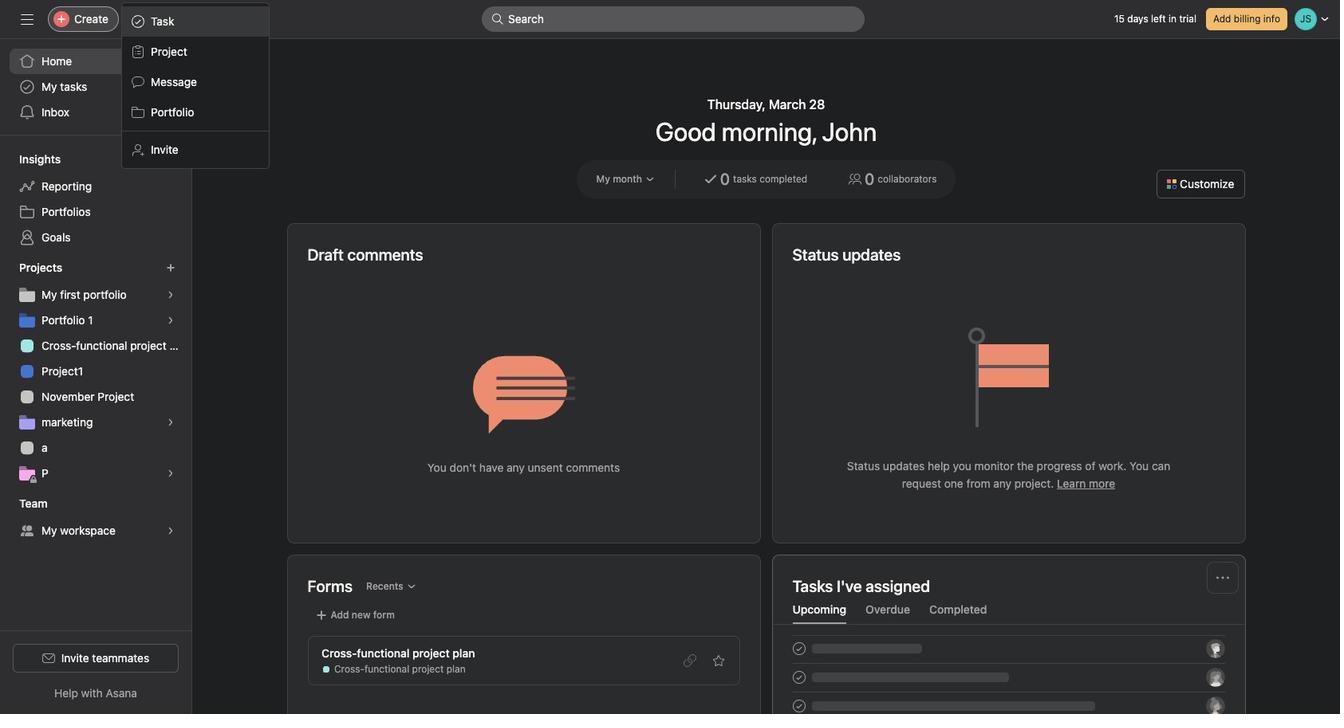 Task type: describe. For each thing, give the bounding box(es) containing it.
new project or portfolio image
[[166, 263, 175, 273]]

actions image
[[1216, 572, 1229, 585]]

see details, my workspace image
[[166, 526, 175, 536]]

copy form link image
[[683, 655, 696, 668]]

see details, p image
[[166, 469, 175, 479]]

global element
[[0, 39, 191, 135]]

see details, marketing image
[[166, 418, 175, 428]]



Task type: locate. For each thing, give the bounding box(es) containing it.
insights element
[[0, 145, 191, 254]]

add to favorites image
[[712, 655, 725, 668]]

hide sidebar image
[[21, 13, 34, 26]]

see details, portfolio 1 image
[[166, 316, 175, 325]]

teams element
[[0, 490, 191, 547]]

prominent image
[[491, 13, 504, 26]]

projects element
[[0, 254, 191, 490]]

see details, my first portfolio image
[[166, 290, 175, 300]]

menu item
[[122, 6, 269, 37]]

list box
[[482, 6, 865, 32]]



Task type: vqa. For each thing, say whether or not it's contained in the screenshot.
The Teams element
yes



